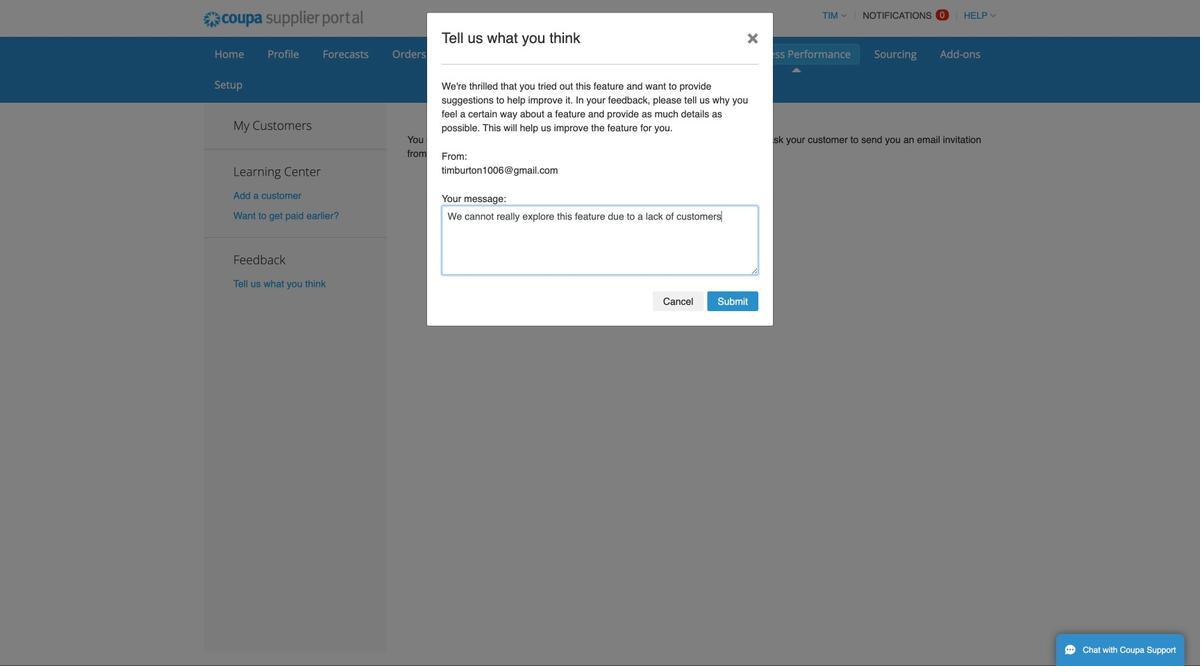 Task type: describe. For each thing, give the bounding box(es) containing it.
coupa supplier portal image
[[194, 2, 373, 37]]



Task type: vqa. For each thing, say whether or not it's contained in the screenshot.
sFTP File Errors (to Customers)
no



Task type: locate. For each thing, give the bounding box(es) containing it.
dialog
[[427, 12, 774, 327]]

None text field
[[442, 206, 759, 275]]



